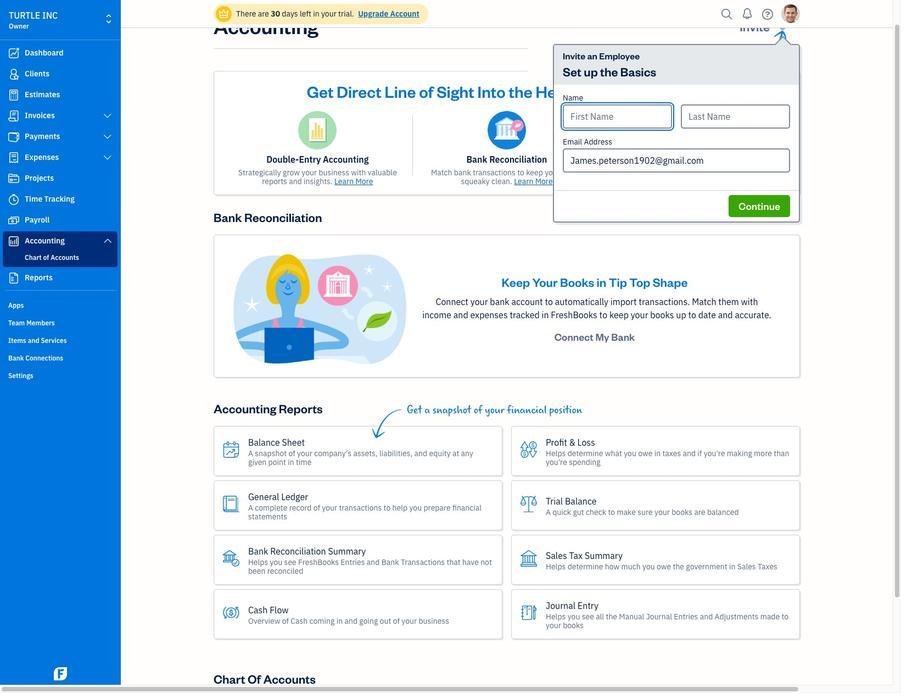 Task type: vqa. For each thing, say whether or not it's contained in the screenshot.
check
yes



Task type: locate. For each thing, give the bounding box(es) containing it.
employee
[[600, 50, 640, 62]]

prepare
[[424, 503, 451, 513]]

chart down accounting link
[[25, 253, 42, 262]]

0 horizontal spatial bank
[[454, 168, 471, 178]]

line
[[385, 81, 416, 102]]

the inside invite an employee set up the basics
[[601, 64, 619, 79]]

entry for journal
[[578, 600, 599, 611]]

in inside 'connect your bank account to automatically import transactions. match them with income and expenses tracked in freshbooks to keep your books up to date and accurate.'
[[542, 309, 549, 320]]

connect left my
[[555, 330, 594, 343]]

books
[[561, 274, 595, 290]]

chart down enter an email address text box
[[619, 176, 638, 186]]

helps inside bank reconciliation summary helps you see freshbooks entries and bank transactions that have not been reconciled
[[248, 557, 268, 567]]

invite up set
[[563, 50, 586, 62]]

balance
[[248, 437, 280, 448], [565, 495, 597, 506]]

of
[[419, 81, 434, 102], [588, 81, 602, 102], [726, 154, 734, 165], [640, 176, 647, 186], [43, 253, 49, 262], [474, 404, 483, 417], [289, 448, 296, 458], [314, 503, 320, 513], [282, 616, 289, 626], [393, 616, 400, 626]]

and down 'them'
[[719, 309, 733, 320]]

0 horizontal spatial learn
[[335, 176, 354, 186]]

out
[[380, 616, 391, 626]]

financial left position
[[507, 404, 547, 417]]

bank reconciliation up match bank transactions to keep your books squeaky clean.
[[467, 154, 548, 165]]

to inside journal entry helps you see all the manual journal entries and adjustments made to your books
[[782, 611, 789, 621]]

determine inside 'sales tax summary helps determine how much you owe the government in sales taxes'
[[568, 561, 604, 571]]

keep
[[527, 168, 543, 178], [610, 309, 629, 320]]

0 horizontal spatial see
[[284, 557, 297, 567]]

0 horizontal spatial learn more
[[335, 176, 373, 186]]

1 horizontal spatial connect
[[555, 330, 594, 343]]

income
[[423, 309, 452, 320]]

books down email
[[562, 168, 583, 178]]

entry
[[299, 154, 321, 165], [578, 600, 599, 611]]

helps inside 'sales tax summary helps determine how much you owe the government in sales taxes'
[[546, 561, 566, 571]]

help
[[393, 503, 408, 513]]

of down sheet
[[289, 448, 296, 458]]

create
[[616, 168, 639, 178]]

see inside journal entry helps you see all the manual journal entries and adjustments made to your books
[[582, 611, 595, 621]]

0 horizontal spatial sales
[[546, 550, 568, 561]]

0 vertical spatial reports
[[25, 273, 53, 282]]

1 horizontal spatial up
[[677, 309, 687, 320]]

coming
[[310, 616, 335, 626]]

0 vertical spatial get
[[307, 81, 334, 102]]

helps down quick
[[546, 561, 566, 571]]

1 horizontal spatial business
[[419, 616, 450, 626]]

summary for sales tax summary
[[585, 550, 623, 561]]

in right "coming"
[[337, 616, 343, 626]]

dashboard image
[[7, 48, 20, 59]]

0 vertical spatial transactions
[[473, 168, 516, 178]]

in inside "journal entries and chart of accounts create journal entries and edit accounts in the chart of accounts with"
[[758, 168, 764, 178]]

into
[[478, 81, 506, 102]]

1 vertical spatial sales
[[738, 561, 757, 571]]

up down transactions.
[[677, 309, 687, 320]]

freshbooks
[[551, 309, 598, 320], [298, 557, 339, 567]]

the down employee
[[601, 64, 619, 79]]

reconciliation inside bank reconciliation summary helps you see freshbooks entries and bank transactions that have not been reconciled
[[271, 546, 326, 556]]

are left 30
[[258, 9, 269, 19]]

1 horizontal spatial balance
[[565, 495, 597, 506]]

1 vertical spatial chevron large down image
[[103, 132, 113, 141]]

general ledger a complete record of your transactions to help you prepare financial statements
[[248, 491, 482, 521]]

cash
[[248, 604, 268, 615], [291, 616, 308, 626]]

cash left "coming"
[[291, 616, 308, 626]]

you're down profit
[[546, 457, 568, 467]]

sight
[[437, 81, 475, 102]]

financial inside general ledger a complete record of your transactions to help you prepare financial statements
[[453, 503, 482, 513]]

invite button
[[730, 13, 801, 40]]

you right 'help'
[[410, 503, 422, 513]]

1 vertical spatial cash
[[291, 616, 308, 626]]

sales tax summary helps determine how much you owe the government in sales taxes
[[546, 550, 778, 571]]

invoices
[[25, 110, 55, 120]]

a inside trial balance a quick gut check to make sure your books are balanced
[[546, 507, 551, 517]]

1 chevron large down image from the top
[[103, 112, 113, 120]]

client image
[[7, 69, 20, 80]]

entry inside journal entry helps you see all the manual journal entries and adjustments made to your books
[[578, 600, 599, 611]]

chevron large down image for invoices
[[103, 112, 113, 120]]

match inside match bank transactions to keep your books squeaky clean.
[[431, 168, 453, 178]]

invite inside dropdown button
[[740, 19, 771, 34]]

reports up sheet
[[279, 401, 323, 416]]

0 horizontal spatial business
[[319, 168, 350, 178]]

you right been on the bottom of the page
[[270, 557, 283, 567]]

transactions inside general ledger a complete record of your transactions to help you prepare financial statements
[[339, 503, 382, 513]]

date
[[699, 309, 717, 320]]

0 horizontal spatial balance
[[248, 437, 280, 448]]

1 horizontal spatial you're
[[704, 448, 726, 458]]

the right all
[[606, 611, 618, 621]]

learn right insights.
[[335, 176, 354, 186]]

connect inside button
[[555, 330, 594, 343]]

to up my
[[600, 309, 608, 320]]

a inside balance sheet a snapshot of your company's assets, liabilities, and equity at any given point in time
[[248, 448, 253, 458]]

chevron large down image for payments
[[103, 132, 113, 141]]

keep
[[502, 274, 530, 290]]

get for get a snapshot of your financial position
[[407, 404, 422, 417]]

any
[[461, 448, 474, 458]]

of right name
[[588, 81, 602, 102]]

bank inside the main 'element'
[[8, 354, 24, 362]]

snapshot inside balance sheet a snapshot of your company's assets, liabilities, and equity at any given point in time
[[255, 448, 287, 458]]

0 horizontal spatial freshbooks
[[298, 557, 339, 567]]

keep your books in tip top shape
[[502, 274, 688, 290]]

0 vertical spatial connect
[[436, 296, 469, 307]]

report image
[[7, 273, 20, 284]]

journal entries and chart of accounts image
[[677, 111, 716, 149]]

time
[[296, 457, 312, 467]]

helps down the statements
[[248, 557, 268, 567]]

connections
[[25, 354, 63, 362]]

&
[[570, 437, 576, 448]]

in left taxes
[[655, 448, 661, 458]]

books
[[562, 168, 583, 178], [651, 309, 675, 320], [672, 507, 693, 517], [563, 620, 584, 630]]

overview
[[248, 616, 281, 626]]

your inside strategically grow your business with valuable reports and insights.
[[302, 168, 317, 178]]

position
[[550, 404, 583, 417]]

business
[[319, 168, 350, 178], [419, 616, 450, 626]]

import
[[611, 296, 637, 307]]

helps for profit & loss
[[546, 448, 566, 458]]

up inside invite an employee set up the basics
[[584, 64, 598, 79]]

of down accounting link
[[43, 253, 49, 262]]

reconciliation down reports
[[244, 209, 322, 225]]

keep down import
[[610, 309, 629, 320]]

2 chevron large down image from the top
[[103, 132, 113, 141]]

balance up gut
[[565, 495, 597, 506]]

0 horizontal spatial transactions
[[339, 503, 382, 513]]

determine inside profit & loss helps determine what you owe in taxes and if you're making more than you're spending
[[568, 448, 604, 458]]

1 vertical spatial freshbooks
[[298, 557, 339, 567]]

0 horizontal spatial snapshot
[[255, 448, 287, 458]]

1 horizontal spatial transactions
[[473, 168, 516, 178]]

in right left
[[313, 9, 320, 19]]

chevron large down image inside invoices link
[[103, 112, 113, 120]]

helps inside profit & loss helps determine what you owe in taxes and if you're making more than you're spending
[[546, 448, 566, 458]]

1 vertical spatial business
[[419, 616, 450, 626]]

helps left all
[[546, 611, 566, 621]]

0 horizontal spatial bank reconciliation
[[214, 209, 322, 225]]

helps for sales tax summary
[[546, 561, 566, 571]]

invoices link
[[3, 106, 118, 126]]

0 vertical spatial business
[[319, 168, 350, 178]]

to inside trial balance a quick gut check to make sure your books are balanced
[[609, 507, 616, 517]]

and
[[684, 154, 699, 165], [695, 168, 708, 178], [289, 176, 302, 186], [454, 309, 469, 320], [719, 309, 733, 320], [28, 336, 39, 345], [415, 448, 428, 458], [683, 448, 696, 458], [367, 557, 380, 567], [701, 611, 714, 621], [345, 616, 358, 626]]

summary inside 'sales tax summary helps determine how much you owe the government in sales taxes'
[[585, 550, 623, 561]]

in inside cash flow overview of cash coming in and going out of your business
[[337, 616, 343, 626]]

see left all
[[582, 611, 595, 621]]

1 horizontal spatial entry
[[578, 600, 599, 611]]

1 horizontal spatial keep
[[610, 309, 629, 320]]

see right been on the bottom of the page
[[284, 557, 297, 567]]

1 vertical spatial entry
[[578, 600, 599, 611]]

owe right much
[[657, 561, 672, 571]]

with down enter an email address text box
[[683, 176, 697, 186]]

been
[[248, 566, 266, 576]]

0 vertical spatial freshbooks
[[551, 309, 598, 320]]

reconciled
[[267, 566, 304, 576]]

chart of accounts link
[[5, 251, 115, 264]]

1 horizontal spatial invite
[[740, 19, 771, 34]]

get for get direct line of sight into the health of your business
[[307, 81, 334, 102]]

owe left taxes
[[639, 448, 653, 458]]

books left all
[[563, 620, 584, 630]]

0 horizontal spatial summary
[[328, 546, 366, 556]]

payment image
[[7, 131, 20, 142]]

and right items on the top
[[28, 336, 39, 345]]

your inside journal entry helps you see all the manual journal entries and adjustments made to your books
[[546, 620, 562, 630]]

entry up strategically grow your business with valuable reports and insights.
[[299, 154, 321, 165]]

in right accounts
[[758, 168, 764, 178]]

1 vertical spatial determine
[[568, 561, 604, 571]]

bank reconciliation down reports
[[214, 209, 322, 225]]

chevron large down image
[[103, 112, 113, 120], [103, 132, 113, 141], [103, 153, 113, 162]]

chart left of
[[214, 671, 245, 686]]

gut
[[573, 507, 585, 517]]

invoice image
[[7, 110, 20, 121]]

1 learn from the left
[[335, 176, 354, 186]]

and inside balance sheet a snapshot of your company's assets, liabilities, and equity at any given point in time
[[415, 448, 428, 458]]

inc
[[42, 10, 58, 21]]

1 learn more from the left
[[335, 176, 373, 186]]

reports
[[25, 273, 53, 282], [279, 401, 323, 416]]

much
[[622, 561, 641, 571]]

2 vertical spatial reconciliation
[[271, 546, 326, 556]]

0 horizontal spatial with
[[351, 168, 366, 178]]

you right what
[[624, 448, 637, 458]]

shape
[[653, 274, 688, 290]]

1 vertical spatial see
[[582, 611, 595, 621]]

double-entry accounting
[[267, 154, 369, 165]]

of down flow
[[282, 616, 289, 626]]

0 vertical spatial see
[[284, 557, 297, 567]]

3 chevron large down image from the top
[[103, 153, 113, 162]]

helps for bank reconciliation summary
[[248, 557, 268, 567]]

in right government
[[730, 561, 736, 571]]

bank right my
[[612, 330, 635, 343]]

accounts up accounts
[[736, 154, 774, 165]]

chevron large down image inside expenses link
[[103, 153, 113, 162]]

chevron large down image inside payments link
[[103, 132, 113, 141]]

in
[[313, 9, 320, 19], [758, 168, 764, 178], [597, 274, 607, 290], [542, 309, 549, 320], [655, 448, 661, 458], [288, 457, 294, 467], [730, 561, 736, 571], [337, 616, 343, 626]]

and left going
[[345, 616, 358, 626]]

1 vertical spatial connect
[[555, 330, 594, 343]]

match up date
[[693, 296, 717, 307]]

1 determine from the top
[[568, 448, 604, 458]]

you're right if
[[704, 448, 726, 458]]

cash up overview
[[248, 604, 268, 615]]

0 horizontal spatial invite
[[563, 50, 586, 62]]

reports link
[[3, 268, 118, 288]]

top
[[630, 274, 651, 290]]

First Name text field
[[563, 104, 673, 129]]

bank reconciliation summary helps you see freshbooks entries and bank transactions that have not been reconciled
[[248, 546, 492, 576]]

2 determine from the top
[[568, 561, 604, 571]]

2 vertical spatial chevron large down image
[[103, 153, 113, 162]]

company's
[[314, 448, 352, 458]]

summary for bank reconciliation summary
[[328, 546, 366, 556]]

the left government
[[673, 561, 685, 571]]

1 vertical spatial reports
[[279, 401, 323, 416]]

1 vertical spatial invite
[[563, 50, 586, 62]]

chevron large down image down estimates link
[[103, 112, 113, 120]]

government
[[687, 561, 728, 571]]

1 vertical spatial balance
[[565, 495, 597, 506]]

1 vertical spatial keep
[[610, 309, 629, 320]]

of inside balance sheet a snapshot of your company's assets, liabilities, and equity at any given point in time
[[289, 448, 296, 458]]

match left squeaky
[[431, 168, 453, 178]]

balance inside trial balance a quick gut check to make sure your books are balanced
[[565, 495, 597, 506]]

0 vertical spatial financial
[[507, 404, 547, 417]]

payroll link
[[3, 210, 118, 230]]

all
[[596, 611, 605, 621]]

2 learn from the left
[[515, 176, 534, 186]]

0 horizontal spatial financial
[[453, 503, 482, 513]]

1 horizontal spatial sales
[[738, 561, 757, 571]]

bank reconciliation
[[467, 154, 548, 165], [214, 209, 322, 225]]

0 vertical spatial your
[[605, 81, 639, 102]]

1 horizontal spatial bank reconciliation
[[467, 154, 548, 165]]

0 vertical spatial sales
[[546, 550, 568, 561]]

books down transactions.
[[651, 309, 675, 320]]

your
[[321, 9, 337, 19], [302, 168, 317, 178], [545, 168, 561, 178], [471, 296, 488, 307], [631, 309, 649, 320], [485, 404, 505, 417], [297, 448, 313, 458], [322, 503, 338, 513], [655, 507, 670, 517], [402, 616, 417, 626], [546, 620, 562, 630]]

reconciliation up match bank transactions to keep your books squeaky clean.
[[490, 154, 548, 165]]

1 horizontal spatial cash
[[291, 616, 308, 626]]

of inside general ledger a complete record of your transactions to help you prepare financial statements
[[314, 503, 320, 513]]

statements
[[248, 511, 288, 521]]

invite
[[740, 19, 771, 34], [563, 50, 586, 62]]

expense image
[[7, 152, 20, 163]]

money image
[[7, 215, 20, 226]]

0 vertical spatial entry
[[299, 154, 321, 165]]

of right record
[[314, 503, 320, 513]]

0 vertical spatial match
[[431, 168, 453, 178]]

1 vertical spatial bank reconciliation
[[214, 209, 322, 225]]

1 vertical spatial snapshot
[[255, 448, 287, 458]]

days
[[282, 9, 298, 19]]

trial.
[[339, 9, 354, 19]]

payments
[[25, 131, 60, 141]]

1 horizontal spatial learn more
[[515, 176, 553, 186]]

tracking
[[44, 194, 75, 204]]

business
[[642, 81, 707, 102]]

entries up cash flow overview of cash coming in and going out of your business
[[341, 557, 365, 567]]

0 horizontal spatial match
[[431, 168, 453, 178]]

summary inside bank reconciliation summary helps you see freshbooks entries and bank transactions that have not been reconciled
[[328, 546, 366, 556]]

sheet
[[282, 437, 305, 448]]

get left a
[[407, 404, 422, 417]]

1 vertical spatial owe
[[657, 561, 672, 571]]

invite left 'chevrondown' icon
[[740, 19, 771, 34]]

0 horizontal spatial connect
[[436, 296, 469, 307]]

30
[[271, 9, 280, 19]]

1 vertical spatial financial
[[453, 503, 482, 513]]

connect your bank account to automatically import transactions. match them with income and expenses tracked in freshbooks to keep your books up to date and accurate.
[[423, 296, 772, 320]]

a down trial
[[546, 507, 551, 517]]

1 horizontal spatial more
[[536, 176, 553, 186]]

invite for invite
[[740, 19, 771, 34]]

reports down chart of accounts
[[25, 273, 53, 282]]

0 horizontal spatial owe
[[639, 448, 653, 458]]

accounts inside the main 'element'
[[51, 253, 79, 262]]

1 vertical spatial up
[[677, 309, 687, 320]]

to right clean. on the top right of the page
[[518, 168, 525, 178]]

1 vertical spatial bank
[[490, 296, 510, 307]]

1 more from the left
[[356, 176, 373, 186]]

go to help image
[[760, 6, 777, 22]]

invite inside invite an employee set up the basics
[[563, 50, 586, 62]]

learn more right clean. on the top right of the page
[[515, 176, 553, 186]]

0 vertical spatial determine
[[568, 448, 604, 458]]

bank up squeaky
[[467, 154, 488, 165]]

business inside cash flow overview of cash coming in and going out of your business
[[419, 616, 450, 626]]

of inside the main 'element'
[[43, 253, 49, 262]]

Last Name text field
[[681, 104, 791, 129]]

1 horizontal spatial freshbooks
[[551, 309, 598, 320]]

helps
[[546, 448, 566, 458], [248, 557, 268, 567], [546, 561, 566, 571], [546, 611, 566, 621]]

journal entries and chart of accounts create journal entries and edit accounts in the chart of accounts with
[[616, 154, 777, 186]]

0 vertical spatial are
[[258, 9, 269, 19]]

1 vertical spatial are
[[695, 507, 706, 517]]

1 horizontal spatial get
[[407, 404, 422, 417]]

see
[[284, 557, 297, 567], [582, 611, 595, 621]]

connect inside 'connect your bank account to automatically import transactions. match them with income and expenses tracked in freshbooks to keep your books up to date and accurate.'
[[436, 296, 469, 307]]

1 horizontal spatial with
[[683, 176, 697, 186]]

1 horizontal spatial learn
[[515, 176, 534, 186]]

1 horizontal spatial are
[[695, 507, 706, 517]]

are left balanced
[[695, 507, 706, 517]]

business right the out
[[419, 616, 450, 626]]

sure
[[638, 507, 653, 517]]

to inside general ledger a complete record of your transactions to help you prepare financial statements
[[384, 503, 391, 513]]

your up account
[[533, 274, 558, 290]]

and left 'adjustments'
[[701, 611, 714, 621]]

accounting inside the main 'element'
[[25, 236, 65, 246]]

0 horizontal spatial keep
[[527, 168, 543, 178]]

get direct line of sight into the health of your business
[[307, 81, 707, 102]]

more for double-entry accounting
[[356, 176, 373, 186]]

1 horizontal spatial your
[[605, 81, 639, 102]]

0 vertical spatial invite
[[740, 19, 771, 34]]

learn
[[335, 176, 354, 186], [515, 176, 534, 186]]

1 horizontal spatial bank
[[490, 296, 510, 307]]

to left 'help'
[[384, 503, 391, 513]]

and right reports
[[289, 176, 302, 186]]

bank inside button
[[612, 330, 635, 343]]

a left point
[[248, 448, 253, 458]]

1 horizontal spatial summary
[[585, 550, 623, 561]]

1 horizontal spatial reports
[[279, 401, 323, 416]]

and left equity
[[415, 448, 428, 458]]

0 vertical spatial owe
[[639, 448, 653, 458]]

a inside general ledger a complete record of your transactions to help you prepare financial statements
[[248, 503, 253, 513]]

2 more from the left
[[536, 176, 553, 186]]

complete
[[255, 503, 288, 513]]

project image
[[7, 173, 20, 184]]

you're
[[704, 448, 726, 458], [546, 457, 568, 467]]

connect up income
[[436, 296, 469, 307]]

0 vertical spatial keep
[[527, 168, 543, 178]]

0 horizontal spatial get
[[307, 81, 334, 102]]

in inside profit & loss helps determine what you owe in taxes and if you're making more than you're spending
[[655, 448, 661, 458]]

the right accounts
[[766, 168, 777, 178]]

a
[[248, 448, 253, 458], [248, 503, 253, 513], [546, 507, 551, 517]]

bank inside 'connect your bank account to automatically import transactions. match them with income and expenses tracked in freshbooks to keep your books up to date and accurate.'
[[490, 296, 510, 307]]

0 vertical spatial balance
[[248, 437, 280, 448]]

helps down profit
[[546, 448, 566, 458]]

entries inside bank reconciliation summary helps you see freshbooks entries and bank transactions that have not been reconciled
[[341, 557, 365, 567]]

0 horizontal spatial up
[[584, 64, 598, 79]]

0 horizontal spatial reports
[[25, 273, 53, 282]]

reports inside the main 'element'
[[25, 273, 53, 282]]

payments link
[[3, 127, 118, 147]]

your inside trial balance a quick gut check to make sure your books are balanced
[[655, 507, 670, 517]]

0 vertical spatial bank
[[454, 168, 471, 178]]

assets,
[[354, 448, 378, 458]]

learn right clean. on the top right of the page
[[515, 176, 534, 186]]

1 vertical spatial match
[[693, 296, 717, 307]]

entries
[[653, 154, 682, 165], [669, 168, 693, 178], [341, 557, 365, 567], [674, 611, 699, 621]]

the inside 'sales tax summary helps determine how much you owe the government in sales taxes'
[[673, 561, 685, 571]]

determine
[[568, 448, 604, 458], [568, 561, 604, 571]]

in right tracked
[[542, 309, 549, 320]]

chevron large down image for expenses
[[103, 153, 113, 162]]

0 vertical spatial up
[[584, 64, 598, 79]]

0 horizontal spatial cash
[[248, 604, 268, 615]]

financial
[[507, 404, 547, 417], [453, 503, 482, 513]]

determine for loss
[[568, 448, 604, 458]]

and left if
[[683, 448, 696, 458]]

expenses link
[[3, 148, 118, 168]]

snapshot right a
[[433, 404, 472, 417]]

and inside bank reconciliation summary helps you see freshbooks entries and bank transactions that have not been reconciled
[[367, 557, 380, 567]]

get left direct
[[307, 81, 334, 102]]

1 vertical spatial your
[[533, 274, 558, 290]]

1 vertical spatial transactions
[[339, 503, 382, 513]]

accounts right of
[[263, 671, 316, 686]]

0 vertical spatial cash
[[248, 604, 268, 615]]

your up first name text field
[[605, 81, 639, 102]]

summary up 'how'
[[585, 550, 623, 561]]

1 vertical spatial get
[[407, 404, 422, 417]]

a for trial balance
[[546, 507, 551, 517]]

2 learn more from the left
[[515, 176, 553, 186]]

more right clean. on the top right of the page
[[536, 176, 553, 186]]



Task type: describe. For each thing, give the bounding box(es) containing it.
0 vertical spatial bank reconciliation
[[467, 154, 548, 165]]

turtle
[[9, 10, 40, 21]]

apps
[[8, 301, 24, 309]]

time tracking link
[[3, 190, 118, 209]]

main element
[[0, 0, 148, 685]]

entry for double-
[[299, 154, 321, 165]]

connect for your
[[436, 296, 469, 307]]

bank inside match bank transactions to keep your books squeaky clean.
[[454, 168, 471, 178]]

bank reconciliation image
[[488, 111, 526, 149]]

connect your bank account to begin matching your bank transactions image
[[232, 253, 408, 365]]

freshbooks image
[[52, 667, 69, 680]]

account
[[391, 9, 420, 19]]

notifications image
[[739, 3, 757, 25]]

chart image
[[7, 236, 20, 247]]

chevrondown image
[[776, 19, 791, 34]]

bank connections
[[8, 354, 63, 362]]

to left date
[[689, 309, 697, 320]]

given
[[248, 457, 267, 467]]

0 vertical spatial reconciliation
[[490, 154, 548, 165]]

the inside "journal entries and chart of accounts create journal entries and edit accounts in the chart of accounts with"
[[766, 168, 777, 178]]

estimates link
[[3, 85, 118, 105]]

0 horizontal spatial your
[[533, 274, 558, 290]]

journal right manual
[[647, 611, 673, 621]]

a for balance sheet
[[248, 448, 253, 458]]

you inside bank reconciliation summary helps you see freshbooks entries and bank transactions that have not been reconciled
[[270, 557, 283, 567]]

what
[[606, 448, 623, 458]]

search image
[[719, 6, 736, 22]]

continue
[[739, 199, 781, 212]]

at
[[453, 448, 460, 458]]

point
[[269, 457, 286, 467]]

email address
[[563, 137, 613, 147]]

made
[[761, 611, 780, 621]]

items and services link
[[3, 332, 118, 348]]

the right into
[[509, 81, 533, 102]]

transactions inside match bank transactions to keep your books squeaky clean.
[[473, 168, 516, 178]]

health
[[536, 81, 585, 102]]

team members link
[[3, 314, 118, 331]]

grow
[[283, 168, 300, 178]]

learn more for double-entry accounting
[[335, 176, 373, 186]]

you inside journal entry helps you see all the manual journal entries and adjustments made to your books
[[568, 611, 581, 621]]

record
[[289, 503, 312, 513]]

to right account
[[545, 296, 553, 307]]

clean.
[[492, 176, 513, 186]]

up inside 'connect your bank account to automatically import transactions. match them with income and expenses tracked in freshbooks to keep your books up to date and accurate.'
[[677, 309, 687, 320]]

cash flow overview of cash coming in and going out of your business
[[248, 604, 450, 626]]

timer image
[[7, 194, 20, 205]]

owe inside profit & loss helps determine what you owe in taxes and if you're making more than you're spending
[[639, 448, 653, 458]]

keep inside 'connect your bank account to automatically import transactions. match them with income and expenses tracked in freshbooks to keep your books up to date and accurate.'
[[610, 309, 629, 320]]

trial balance a quick gut check to make sure your books are balanced
[[546, 495, 739, 517]]

tip
[[609, 274, 628, 290]]

more for bank reconciliation
[[536, 176, 553, 186]]

invite an employee set up the basics
[[563, 50, 657, 79]]

estimates
[[25, 90, 60, 99]]

of right the out
[[393, 616, 400, 626]]

direct
[[337, 81, 382, 102]]

freshbooks inside bank reconciliation summary helps you see freshbooks entries and bank transactions that have not been reconciled
[[298, 557, 339, 567]]

1 vertical spatial reconciliation
[[244, 209, 322, 225]]

accounting link
[[3, 231, 118, 251]]

entries down journal entries and chart of accounts image
[[653, 154, 682, 165]]

check
[[586, 507, 607, 517]]

of right a
[[474, 404, 483, 417]]

books inside journal entry helps you see all the manual journal entries and adjustments made to your books
[[563, 620, 584, 630]]

match inside 'connect your bank account to automatically import transactions. match them with income and expenses tracked in freshbooks to keep your books up to date and accurate.'
[[693, 296, 717, 307]]

if
[[698, 448, 703, 458]]

journal right create
[[641, 168, 667, 178]]

0 vertical spatial snapshot
[[433, 404, 472, 417]]

how
[[606, 561, 620, 571]]

double-entry accounting image
[[299, 111, 337, 149]]

1 horizontal spatial financial
[[507, 404, 547, 417]]

turtle inc owner
[[9, 10, 58, 30]]

journal entry helps you see all the manual journal entries and adjustments made to your books
[[546, 600, 789, 630]]

and left edit
[[695, 168, 708, 178]]

business inside strategically grow your business with valuable reports and insights.
[[319, 168, 350, 178]]

upgrade account link
[[356, 9, 420, 19]]

a
[[425, 404, 430, 417]]

and inside profit & loss helps determine what you owe in taxes and if you're making more than you're spending
[[683, 448, 696, 458]]

chart up edit
[[701, 154, 724, 165]]

books inside match bank transactions to keep your books squeaky clean.
[[562, 168, 583, 178]]

more
[[755, 448, 773, 458]]

there are 30 days left in your trial. upgrade account
[[236, 9, 420, 19]]

accounts down enter an email address text box
[[649, 176, 681, 186]]

basics
[[621, 64, 657, 79]]

invite for invite an employee set up the basics
[[563, 50, 586, 62]]

entries inside journal entry helps you see all the manual journal entries and adjustments made to your books
[[674, 611, 699, 621]]

learn more for bank reconciliation
[[515, 176, 553, 186]]

double-
[[267, 154, 299, 165]]

see inside bank reconciliation summary helps you see freshbooks entries and bank transactions that have not been reconciled
[[284, 557, 297, 567]]

not
[[481, 557, 492, 567]]

in inside balance sheet a snapshot of your company's assets, liabilities, and equity at any given point in time
[[288, 457, 294, 467]]

valuable
[[368, 168, 397, 178]]

connect for my
[[555, 330, 594, 343]]

than
[[774, 448, 790, 458]]

reports
[[262, 176, 287, 186]]

my
[[596, 330, 610, 343]]

bank left transactions at the left bottom
[[382, 557, 399, 567]]

ledger
[[281, 491, 308, 502]]

Enter an email address text field
[[563, 148, 791, 173]]

close image
[[780, 79, 793, 91]]

0 horizontal spatial are
[[258, 9, 269, 19]]

and inside cash flow overview of cash coming in and going out of your business
[[345, 616, 358, 626]]

set
[[563, 64, 582, 79]]

account
[[512, 296, 543, 307]]

tracked
[[510, 309, 540, 320]]

edit
[[710, 168, 723, 178]]

determine for summary
[[568, 561, 604, 571]]

of right 'line'
[[419, 81, 434, 102]]

address
[[584, 137, 613, 147]]

expenses
[[471, 309, 508, 320]]

the inside journal entry helps you see all the manual journal entries and adjustments made to your books
[[606, 611, 618, 621]]

with inside strategically grow your business with valuable reports and insights.
[[351, 168, 366, 178]]

team
[[8, 319, 25, 327]]

settings
[[8, 372, 33, 380]]

your inside general ledger a complete record of your transactions to help you prepare financial statements
[[322, 503, 338, 513]]

accounts
[[725, 168, 756, 178]]

chart of accounts
[[214, 671, 316, 686]]

a for general ledger
[[248, 503, 253, 513]]

0 horizontal spatial you're
[[546, 457, 568, 467]]

there
[[236, 9, 256, 19]]

chart of accounts
[[25, 253, 79, 262]]

left
[[300, 9, 312, 19]]

journal up create
[[620, 154, 651, 165]]

books inside 'connect your bank account to automatically import transactions. match them with income and expenses tracked in freshbooks to keep your books up to date and accurate.'
[[651, 309, 675, 320]]

transactions
[[401, 557, 445, 567]]

clients link
[[3, 64, 118, 84]]

with inside 'connect your bank account to automatically import transactions. match them with income and expenses tracked in freshbooks to keep your books up to date and accurate.'
[[742, 296, 759, 307]]

entries left edit
[[669, 168, 693, 178]]

you inside 'sales tax summary helps determine how much you owe the government in sales taxes'
[[643, 561, 656, 571]]

and inside items and services link
[[28, 336, 39, 345]]

books inside trial balance a quick gut check to make sure your books are balanced
[[672, 507, 693, 517]]

learn for reconciliation
[[515, 176, 534, 186]]

accounting reports
[[214, 401, 323, 416]]

estimate image
[[7, 90, 20, 101]]

owner
[[9, 22, 29, 30]]

freshbooks inside 'connect your bank account to automatically import transactions. match them with income and expenses tracked in freshbooks to keep your books up to date and accurate.'
[[551, 309, 598, 320]]

automatically
[[555, 296, 609, 307]]

strategically grow your business with valuable reports and insights.
[[238, 168, 397, 186]]

chevron large down image
[[103, 236, 113, 245]]

of right create
[[640, 176, 647, 186]]

time tracking
[[25, 194, 75, 204]]

keep inside match bank transactions to keep your books squeaky clean.
[[527, 168, 543, 178]]

you inside general ledger a complete record of your transactions to help you prepare financial statements
[[410, 503, 422, 513]]

journal down tax
[[546, 600, 576, 611]]

quick
[[553, 507, 572, 517]]

bank down strategically
[[214, 209, 242, 225]]

tax
[[570, 550, 583, 561]]

flow
[[270, 604, 289, 615]]

liabilities,
[[380, 448, 413, 458]]

time
[[25, 194, 42, 204]]

learn for entry
[[335, 176, 354, 186]]

of up accounts
[[726, 154, 734, 165]]

chart inside the main 'element'
[[25, 253, 42, 262]]

going
[[360, 616, 378, 626]]

your inside match bank transactions to keep your books squeaky clean.
[[545, 168, 561, 178]]

you inside profit & loss helps determine what you owe in taxes and if you're making more than you're spending
[[624, 448, 637, 458]]

in left tip
[[597, 274, 607, 290]]

in inside 'sales tax summary helps determine how much you owe the government in sales taxes'
[[730, 561, 736, 571]]

manual
[[620, 611, 645, 621]]

them
[[719, 296, 740, 307]]

to inside match bank transactions to keep your books squeaky clean.
[[518, 168, 525, 178]]

payroll
[[25, 215, 50, 225]]

balance sheet a snapshot of your company's assets, liabilities, and equity at any given point in time
[[248, 437, 474, 467]]

helps inside journal entry helps you see all the manual journal entries and adjustments made to your books
[[546, 611, 566, 621]]

making
[[728, 448, 753, 458]]

team members
[[8, 319, 55, 327]]

accurate.
[[736, 309, 772, 320]]

with inside "journal entries and chart of accounts create journal entries and edit accounts in the chart of accounts with"
[[683, 176, 697, 186]]

members
[[26, 319, 55, 327]]

and down journal entries and chart of accounts image
[[684, 154, 699, 165]]

your inside balance sheet a snapshot of your company's assets, liabilities, and equity at any given point in time
[[297, 448, 313, 458]]

and inside journal entry helps you see all the manual journal entries and adjustments made to your books
[[701, 611, 714, 621]]

balance inside balance sheet a snapshot of your company's assets, liabilities, and equity at any given point in time
[[248, 437, 280, 448]]

crown image
[[218, 8, 230, 20]]

owe inside 'sales tax summary helps determine how much you owe the government in sales taxes'
[[657, 561, 672, 571]]

equity
[[429, 448, 451, 458]]

and right income
[[454, 309, 469, 320]]

profit
[[546, 437, 568, 448]]

are inside trial balance a quick gut check to make sure your books are balanced
[[695, 507, 706, 517]]

and inside strategically grow your business with valuable reports and insights.
[[289, 176, 302, 186]]

taxes
[[758, 561, 778, 571]]

bank up been on the bottom of the page
[[248, 546, 268, 556]]

your inside cash flow overview of cash coming in and going out of your business
[[402, 616, 417, 626]]



